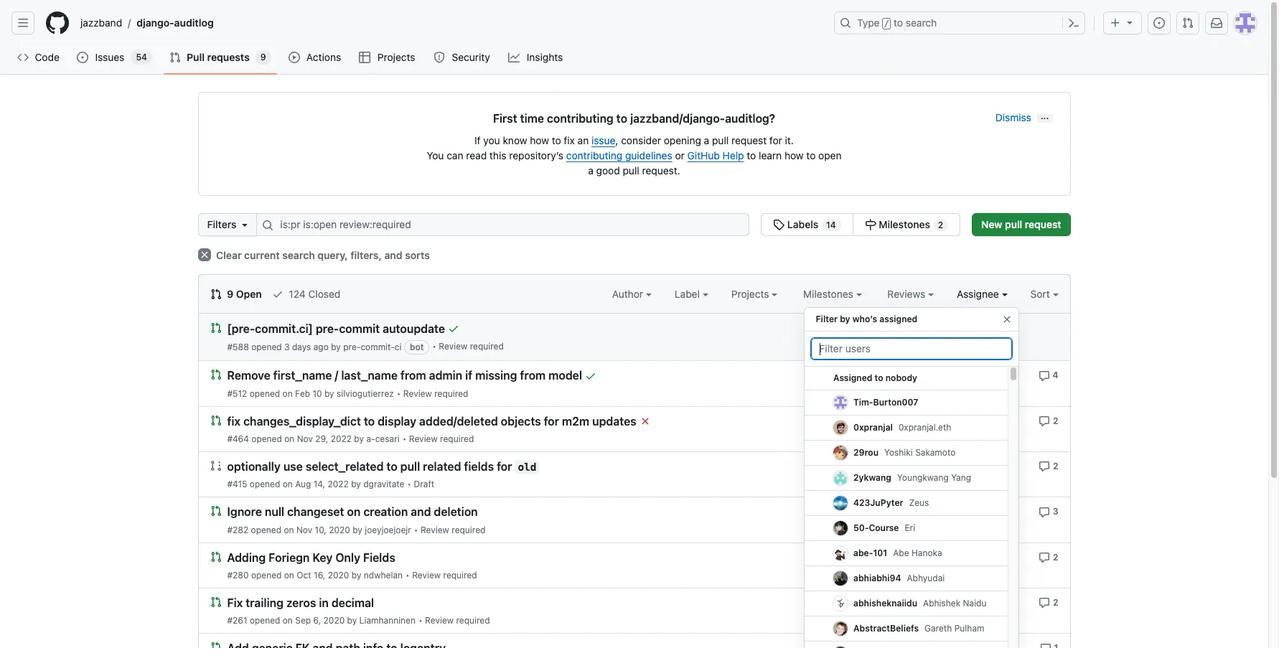 Task type: vqa. For each thing, say whether or not it's contained in the screenshot.
auditlog
yes



Task type: locate. For each thing, give the bounding box(es) containing it.
@abe 101 image
[[833, 546, 847, 561]]

milestone image
[[865, 219, 876, 230]]

pull up draft link
[[400, 460, 420, 473]]

play image
[[288, 52, 300, 63]]

comment image for decimal
[[1039, 597, 1050, 609]]

4 2 link from the top
[[1039, 596, 1059, 609]]

9 for 9
[[260, 52, 266, 62]]

review required link down 11 / 11 checks ok 'image'
[[439, 341, 504, 352]]

0 horizontal spatial how
[[530, 134, 549, 146]]

1 link down filter users text box
[[902, 368, 921, 382]]

2020 for only
[[328, 570, 349, 581]]

draft pull request image
[[210, 460, 221, 472]]

1 open pull request image from the top
[[210, 506, 221, 517]]

opened right #464
[[252, 434, 282, 444]]

for inside optionally use select_related to pull related fields for old #415             opened on aug 14, 2022 by dgravitate • draft
[[497, 460, 512, 473]]

optionally
[[227, 460, 281, 473]]

0 horizontal spatial 3
[[284, 342, 290, 353]]

by left "a-"
[[354, 434, 364, 444]]

• inside 'fix trailing zeros in decimal #261             opened on sep 6, 2020 by liamhanninen • review required'
[[419, 615, 423, 626]]

open pull request element for fix changes_display_dict to display added/deleted objects for m2m updates
[[210, 414, 221, 426]]

list containing jazzband
[[75, 11, 826, 34]]

• inside ignore null changeset on creation and deletion #282             opened on nov 10, 2020 by joeyjoejoejr • review required
[[414, 524, 418, 535]]

fix
[[564, 134, 575, 146], [227, 415, 241, 428]]

search left query,
[[282, 249, 315, 261]]

nov left 29,
[[297, 434, 313, 444]]

3 open pull request element from the top
[[210, 414, 221, 426]]

0 vertical spatial milestones
[[879, 218, 930, 230]]

2 vertical spatial issue opened image
[[902, 597, 914, 609]]

optionally use select_related to pull related fields for old #415             opened on aug 14, 2022 by dgravitate • draft
[[227, 460, 537, 490]]

0 vertical spatial git pull request image
[[1182, 17, 1194, 29]]

issue opened image down abhiabhi94 abhyudai
[[902, 597, 914, 609]]

2 link for pull
[[1039, 459, 1059, 473]]

tim-
[[853, 397, 873, 408]]

issue opened image
[[77, 52, 89, 63], [902, 370, 914, 382], [902, 597, 914, 609]]

comment image inside 3 "link"
[[1039, 507, 1050, 518]]

0 vertical spatial contributing
[[547, 112, 614, 125]]

silviogutierrez link
[[337, 388, 394, 399]]

filters,
[[351, 249, 382, 261]]

sort button
[[1031, 286, 1059, 302]]

2 open pull request image from the top
[[210, 551, 221, 563]]

to right type
[[894, 17, 903, 29]]

2ykwang youngkwang yang
[[853, 472, 971, 483]]

/ right type
[[884, 19, 889, 29]]

this
[[490, 149, 506, 162]]

triangle down image
[[1124, 17, 1136, 28], [239, 219, 251, 230]]

2 for decimal
[[1053, 597, 1059, 608]]

0 horizontal spatial triangle down image
[[239, 219, 251, 230]]

@2ykwang image
[[833, 471, 847, 485]]

0 horizontal spatial 9
[[227, 288, 234, 300]]

1 horizontal spatial milestones
[[879, 218, 930, 230]]

label button
[[675, 286, 708, 302]]

new pull request link
[[972, 213, 1071, 236]]

comment image
[[1039, 370, 1050, 382], [1039, 461, 1050, 473], [1039, 507, 1050, 518], [1039, 552, 1050, 563], [1039, 597, 1050, 609], [1040, 643, 1052, 648]]

1 vertical spatial issue opened image
[[902, 370, 914, 382]]

review required link right liamhanninen link
[[425, 615, 490, 626]]

1 / 6 checks ok image
[[639, 416, 651, 427]]

tim-burton007 link
[[804, 391, 1008, 416]]

1 vertical spatial projects
[[731, 288, 772, 300]]

fix trailing zeros in decimal link
[[227, 597, 374, 610]]

3 open pull request image from the top
[[210, 415, 221, 426]]

1 down filter users text box
[[917, 370, 921, 381]]

#280
[[227, 570, 249, 581]]

2 from from the left
[[520, 369, 546, 382]]

0 vertical spatial 1 link
[[902, 368, 921, 382]]

a down you can read this repository's contributing guidelines or github help
[[588, 164, 594, 177]]

git pull request image left 9 open
[[210, 289, 221, 300]]

opened inside optionally use select_related to pull related fields for old #415             opened on aug 14, 2022 by dgravitate • draft
[[250, 479, 280, 490]]

#512
[[227, 388, 247, 399]]

1 horizontal spatial request
[[1025, 218, 1061, 230]]

by inside adding foriegn key only fields #280             opened on oct 16, 2020 by ndwhelan • review required
[[352, 570, 361, 581]]

5 open pull request element from the top
[[210, 550, 221, 563]]

#282
[[227, 524, 249, 535]]

review required link for silviogutierrez
[[403, 388, 468, 399]]

review down 11 / 11 checks ok 'image'
[[439, 341, 468, 352]]

milestones up filter
[[803, 288, 856, 300]]

plus image
[[1110, 17, 1121, 29]]

a inside to learn how to open a good pull request.
[[588, 164, 594, 177]]

if
[[465, 369, 472, 382]]

silviogutierrez
[[337, 388, 394, 399]]

0 vertical spatial triangle down image
[[1124, 17, 1136, 28]]

for left old
[[497, 460, 512, 473]]

creation
[[363, 506, 408, 519]]

milestones inside issue element
[[879, 218, 930, 230]]

dismiss ...
[[996, 111, 1049, 123]]

6 open pull request element from the top
[[210, 596, 221, 608]]

/ for jazzband
[[128, 17, 131, 29]]

zeros
[[286, 597, 316, 610]]

to up repository's
[[552, 134, 561, 146]]

it.
[[785, 134, 794, 146]]

1 horizontal spatial projects
[[731, 288, 772, 300]]

2 open pull request image from the top
[[210, 369, 221, 381]]

if you know how to fix an issue ,           consider opening a pull request for it.
[[475, 134, 794, 146]]

0 vertical spatial fix
[[564, 134, 575, 146]]

1 vertical spatial request
[[1025, 218, 1061, 230]]

milestones inside 'popup button'
[[803, 288, 856, 300]]

2 2 link from the top
[[1039, 459, 1059, 473]]

on left the creation
[[347, 506, 361, 519]]

liamhanninen link
[[359, 615, 416, 626]]

how
[[530, 134, 549, 146], [785, 149, 804, 162]]

0 vertical spatial projects
[[377, 51, 415, 63]]

clear
[[216, 249, 242, 261]]

2 horizontal spatial /
[[884, 19, 889, 29]]

124 closed link
[[272, 286, 341, 302]]

burton007
[[873, 397, 918, 408]]

/ inside the type / to search
[[884, 19, 889, 29]]

projects
[[377, 51, 415, 63], [731, 288, 772, 300]]

• right bot
[[432, 341, 436, 352]]

yoshiki
[[884, 447, 913, 458]]

0 horizontal spatial for
[[497, 460, 512, 473]]

open pull request element for ignore null changeset on creation and deletion
[[210, 505, 221, 517]]

2020 inside 'fix trailing zeros in decimal #261             opened on sep 6, 2020 by liamhanninen • review required'
[[323, 615, 345, 626]]

open pull request image
[[210, 506, 221, 517], [210, 551, 221, 563]]

1 vertical spatial milestones
[[803, 288, 856, 300]]

open pull request element for adding foriegn key only fields
[[210, 550, 221, 563]]

open pull request element for [pre-commit.ci] pre-commit autoupdate
[[210, 322, 221, 334]]

a-
[[366, 434, 375, 444]]

• right liamhanninen link
[[419, 615, 423, 626]]

search image
[[262, 220, 274, 231]]

abe
[[893, 548, 909, 559]]

None search field
[[198, 213, 961, 236]]

who's
[[853, 314, 877, 324]]

request up help
[[732, 134, 767, 146]]

milestones right milestone 'icon'
[[879, 218, 930, 230]]

homepage image
[[46, 11, 69, 34]]

filter by who's assigned
[[816, 314, 918, 324]]

...
[[1041, 111, 1049, 122]]

pull down contributing guidelines link
[[623, 164, 639, 177]]

on left aug
[[283, 479, 293, 490]]

1 left abhishek
[[917, 597, 921, 608]]

• right ndwhelan
[[406, 570, 410, 581]]

issue opened image down filter users text box
[[902, 370, 914, 382]]

closed
[[308, 288, 341, 300]]

0 horizontal spatial fix
[[227, 415, 241, 428]]

1 horizontal spatial 9
[[260, 52, 266, 62]]

and inside ignore null changeset on creation and deletion #282             opened on nov 10, 2020 by joeyjoejoejr • review required
[[411, 506, 431, 519]]

filters
[[207, 218, 236, 230]]

1 open pull request element from the top
[[210, 322, 221, 334]]

@abstractbeliefs image
[[833, 622, 847, 636]]

learn
[[759, 149, 782, 162]]

1 horizontal spatial from
[[520, 369, 546, 382]]

projects inside popup button
[[731, 288, 772, 300]]

0 vertical spatial open pull request image
[[210, 506, 221, 517]]

from down bot
[[401, 369, 426, 382]]

issue opened image left issues
[[77, 52, 89, 63]]

1 horizontal spatial search
[[906, 17, 937, 29]]

list
[[75, 11, 826, 34]]

and left 'sorts'
[[384, 249, 402, 261]]

git pull request image
[[1182, 17, 1194, 29], [210, 289, 221, 300]]

open
[[818, 149, 842, 162]]

pre- up ago
[[316, 323, 339, 335]]

open pull request image
[[210, 322, 221, 334], [210, 369, 221, 381], [210, 415, 221, 426], [210, 596, 221, 608], [210, 642, 221, 648]]

menu
[[804, 302, 1019, 648]]

notifications image
[[1211, 17, 1223, 29]]

command palette image
[[1068, 17, 1080, 29]]

assigned to nobody link
[[804, 367, 1008, 391]]

2 1 link from the top
[[902, 596, 921, 609]]

1 vertical spatial how
[[785, 149, 804, 162]]

in
[[319, 597, 329, 610]]

1 open pull request image from the top
[[210, 322, 221, 334]]

1 vertical spatial git pull request image
[[210, 289, 221, 300]]

issue opened image
[[1154, 17, 1165, 29]]

github help link
[[687, 149, 744, 162]]

dgravitate link
[[363, 479, 404, 490]]

pull up github help link on the right
[[712, 134, 729, 146]]

1 horizontal spatial how
[[785, 149, 804, 162]]

2 horizontal spatial for
[[770, 134, 782, 146]]

to left nobody
[[874, 373, 883, 383]]

4 open pull request image from the top
[[210, 596, 221, 608]]

or
[[675, 149, 685, 162]]

how inside to learn how to open a good pull request.
[[785, 149, 804, 162]]

jazzband/django-
[[630, 112, 725, 125]]

request right new on the top
[[1025, 218, 1061, 230]]

on inside optionally use select_related to pull related fields for old #415             opened on aug 14, 2022 by dgravitate • draft
[[283, 479, 293, 490]]

• down remove first_name / last_name from admin if missing from model
[[397, 388, 401, 399]]

0 vertical spatial a
[[704, 134, 709, 146]]

opened down commit.ci] in the left of the page
[[251, 342, 282, 353]]

abstractbeliefs
[[853, 623, 919, 634]]

3 link
[[1039, 505, 1059, 518]]

git pull request image left notifications image
[[1182, 17, 1194, 29]]

2020 inside ignore null changeset on creation and deletion #282             opened on nov 10, 2020 by joeyjoejoejr • review required
[[329, 524, 350, 535]]

read
[[466, 149, 487, 162]]

2 open pull request element from the top
[[210, 368, 221, 381]]

29rou yoshiki sakamoto
[[853, 447, 955, 458]]

1 vertical spatial 9
[[227, 288, 234, 300]]

1 vertical spatial nov
[[296, 524, 312, 535]]

2020 inside adding foriegn key only fields #280             opened on oct 16, 2020 by ndwhelan • review required
[[328, 570, 349, 581]]

1 vertical spatial a
[[588, 164, 594, 177]]

Search all issues text field
[[257, 213, 750, 236]]

opened down optionally
[[250, 479, 280, 490]]

0xpranjal 0xpranjal.eth
[[853, 422, 951, 433]]

by right the 10
[[324, 388, 334, 399]]

1 vertical spatial open pull request image
[[210, 551, 221, 563]]

#588             opened 3 days ago by pre-commit-ci
[[227, 342, 402, 353]]

0 horizontal spatial request
[[732, 134, 767, 146]]

can
[[447, 149, 463, 162]]

projects right table image
[[377, 51, 415, 63]]

0 vertical spatial pre-
[[316, 323, 339, 335]]

@abhiabhi94 image
[[833, 571, 847, 586]]

• inside adding foriegn key only fields #280             opened on oct 16, 2020 by ndwhelan • review required
[[406, 570, 410, 581]]

to inside optionally use select_related to pull related fields for old #415             opened on aug 14, 2022 by dgravitate • draft
[[387, 460, 398, 473]]

1 vertical spatial for
[[544, 415, 559, 428]]

1 vertical spatial 3
[[1053, 506, 1059, 517]]

by down ignore null changeset on creation and deletion link
[[353, 524, 362, 535]]

opened down adding
[[251, 570, 282, 581]]

ignore null changeset on creation and deletion #282             opened on nov 10, 2020 by joeyjoejoejr • review required
[[227, 506, 486, 535]]

0 vertical spatial 3
[[284, 342, 290, 353]]

1 horizontal spatial and
[[411, 506, 431, 519]]

pre- down commit
[[343, 342, 361, 353]]

milestones for milestones
[[803, 288, 856, 300]]

open
[[236, 288, 262, 300]]

projects right label popup button
[[731, 288, 772, 300]]

on left sep
[[283, 615, 293, 626]]

issues
[[95, 51, 124, 63]]

[pre-
[[227, 323, 255, 335]]

/ left django-
[[128, 17, 131, 29]]

by inside ignore null changeset on creation and deletion #282             opened on nov 10, 2020 by joeyjoejoejr • review required
[[353, 524, 362, 535]]

review right liamhanninen link
[[425, 615, 454, 626]]

review inside 'fix trailing zeros in decimal #261             opened on sep 6, 2020 by liamhanninen • review required'
[[425, 615, 454, 626]]

1 1 from the top
[[917, 370, 921, 381]]

dgravitate
[[363, 479, 404, 490]]

for
[[770, 134, 782, 146], [544, 415, 559, 428], [497, 460, 512, 473]]

triangle down image left search image
[[239, 219, 251, 230]]

@50 course image
[[833, 521, 847, 536]]

1 1 link from the top
[[902, 368, 921, 382]]

0 vertical spatial and
[[384, 249, 402, 261]]

open pull request element
[[210, 322, 221, 334], [210, 368, 221, 381], [210, 414, 221, 426], [210, 505, 221, 517], [210, 550, 221, 563], [210, 596, 221, 608], [210, 641, 221, 648]]

know
[[503, 134, 527, 146]]

0 vertical spatial for
[[770, 134, 782, 146]]

search right type
[[906, 17, 937, 29]]

0 horizontal spatial a
[[588, 164, 594, 177]]

0 vertical spatial request
[[732, 134, 767, 146]]

key
[[313, 551, 333, 564]]

1 link up abstractbeliefs gareth pulham
[[902, 596, 921, 609]]

fix left an
[[564, 134, 575, 146]]

comment image
[[1039, 416, 1050, 427]]

2020 right 10,
[[329, 524, 350, 535]]

pre-commit-ci link
[[343, 342, 402, 353]]

2022 right 29,
[[331, 434, 352, 444]]

• right cesari on the bottom left
[[402, 434, 407, 444]]

from left model
[[520, 369, 546, 382]]

1 for remove first_name / last_name from admin if missing from model
[[917, 370, 921, 381]]

a up github
[[704, 134, 709, 146]]

adding foriegn key only fields #280             opened on oct 16, 2020 by ndwhelan • review required
[[227, 551, 477, 581]]

1 horizontal spatial triangle down image
[[1124, 17, 1136, 28]]

tag image
[[773, 219, 785, 230]]

9 left play image in the left of the page
[[260, 52, 266, 62]]

for left it.
[[770, 134, 782, 146]]

how down it.
[[785, 149, 804, 162]]

1 horizontal spatial pre-
[[343, 342, 361, 353]]

2 1 from the top
[[917, 597, 921, 608]]

/ inside jazzband / django-auditlog
[[128, 17, 131, 29]]

fix up #464
[[227, 415, 241, 428]]

@tim burton007 image
[[833, 396, 847, 410]]

changes_display_dict
[[243, 415, 361, 428]]

issue opened image for fix trailing zeros in decimal
[[902, 597, 914, 609]]

sep
[[295, 615, 311, 626]]

review required link down deletion
[[421, 524, 486, 535]]

nov
[[297, 434, 313, 444], [296, 524, 312, 535]]

1 vertical spatial triangle down image
[[239, 219, 251, 230]]

0 vertical spatial how
[[530, 134, 549, 146]]

4 open pull request element from the top
[[210, 505, 221, 517]]

adding
[[227, 551, 266, 564]]

0 vertical spatial nov
[[297, 434, 313, 444]]

hanoka
[[911, 548, 942, 559]]

clear current search query, filters, and sorts link
[[198, 248, 430, 261]]

0xpranjal.eth
[[898, 422, 951, 433]]

on left oct
[[284, 570, 294, 581]]

pull
[[187, 51, 205, 63]]

by down select_related at the bottom left of page
[[351, 479, 361, 490]]

2 vertical spatial 2020
[[323, 615, 345, 626]]

10
[[313, 388, 322, 399]]

review required link down "fix changes_display_dict to display added/deleted objects for m2m updates"
[[409, 434, 474, 444]]

opened down trailing
[[250, 615, 280, 626]]

code link
[[11, 47, 66, 68]]

open pull request image left adding
[[210, 551, 221, 563]]

fields
[[464, 460, 494, 473]]

2022 down select_related at the bottom left of page
[[328, 479, 349, 490]]

0 vertical spatial search
[[906, 17, 937, 29]]

by down decimal
[[347, 615, 357, 626]]

abe-
[[853, 548, 873, 559]]

1 vertical spatial 2020
[[328, 570, 349, 581]]

/ for type
[[884, 19, 889, 29]]

2 vertical spatial for
[[497, 460, 512, 473]]

and for filters,
[[384, 249, 402, 261]]

how up repository's
[[530, 134, 549, 146]]

review down deletion
[[421, 524, 449, 535]]

by down only
[[352, 570, 361, 581]]

on inside 'fix trailing zeros in decimal #261             opened on sep 6, 2020 by liamhanninen • review required'
[[283, 615, 293, 626]]

0 horizontal spatial milestones
[[803, 288, 856, 300]]

opened down "null"
[[251, 524, 281, 535]]

0 horizontal spatial and
[[384, 249, 402, 261]]

null
[[265, 506, 284, 519]]

3 2 link from the top
[[1039, 550, 1059, 563]]

m2m
[[562, 415, 590, 428]]

liamhanninen
[[359, 615, 416, 626]]

opened inside adding foriegn key only fields #280             opened on oct 16, 2020 by ndwhelan • review required
[[251, 570, 282, 581]]

0 horizontal spatial git pull request image
[[210, 289, 221, 300]]

open pull request image for [pre-
[[210, 322, 221, 334]]

open pull request image for remove
[[210, 369, 221, 381]]

0 vertical spatial 1
[[917, 370, 921, 381]]

9 for 9 open
[[227, 288, 234, 300]]

security link
[[428, 47, 497, 68]]

on down changes_display_dict on the bottom
[[284, 434, 295, 444]]

to up dgravitate
[[387, 460, 398, 473]]

nov inside ignore null changeset on creation and deletion #282             opened on nov 10, 2020 by joeyjoejoejr • review required
[[296, 524, 312, 535]]

contributing up an
[[547, 112, 614, 125]]

2020 right the 16,
[[328, 570, 349, 581]]

9 left the open
[[227, 288, 234, 300]]

• left draft link
[[407, 479, 411, 490]]

objects
[[501, 415, 541, 428]]

on inside adding foriegn key only fields #280             opened on oct 16, 2020 by ndwhelan • review required
[[284, 570, 294, 581]]

shield image
[[434, 52, 445, 63]]

0 horizontal spatial /
[[128, 17, 131, 29]]

0 horizontal spatial search
[[282, 249, 315, 261]]

1 vertical spatial 1
[[917, 597, 921, 608]]

7 open pull request element from the top
[[210, 641, 221, 648]]

1 vertical spatial and
[[411, 506, 431, 519]]

triangle down image right plus image
[[1124, 17, 1136, 28]]

1 vertical spatial 2022
[[328, 479, 349, 490]]

to up ,
[[616, 112, 628, 125]]

0 vertical spatial 9
[[260, 52, 266, 62]]

3 inside "link"
[[1053, 506, 1059, 517]]

help
[[723, 149, 744, 162]]

1 vertical spatial 1 link
[[902, 596, 921, 609]]

for left m2m
[[544, 415, 559, 428]]

open pull request image left ignore in the left of the page
[[210, 506, 221, 517]]

1 horizontal spatial 3
[[1053, 506, 1059, 517]]

0 horizontal spatial from
[[401, 369, 426, 382]]

2020
[[329, 524, 350, 535], [328, 570, 349, 581], [323, 615, 345, 626]]

2020 right 6,
[[323, 615, 345, 626]]

/ up the #512             opened on feb 10 by silviogutierrez • review required
[[335, 369, 338, 382]]

contributing down issue link
[[566, 149, 623, 162]]

• right joeyjoejoejr
[[414, 524, 418, 535]]

requests
[[207, 51, 250, 63]]

10,
[[315, 524, 326, 535]]

and down draft link
[[411, 506, 431, 519]]

review required link right ndwhelan
[[412, 570, 477, 581]]

[pre-commit.ci] pre-commit autoupdate
[[227, 323, 445, 335]]

0 vertical spatial 2020
[[329, 524, 350, 535]]



Task type: describe. For each thing, give the bounding box(es) containing it.
bot
[[410, 342, 424, 353]]

graph image
[[508, 52, 520, 63]]

2 for fields
[[1053, 552, 1059, 563]]

#512             opened on feb 10 by silviogutierrez • review required
[[227, 388, 468, 399]]

dismiss
[[996, 111, 1031, 123]]

an
[[578, 134, 589, 146]]

16,
[[314, 570, 326, 581]]

you
[[427, 149, 444, 162]]

1 vertical spatial fix
[[227, 415, 241, 428]]

Filter users text field
[[810, 337, 1013, 360]]

you can read this repository's contributing guidelines or github help
[[427, 149, 744, 162]]

assignee button
[[957, 286, 1008, 302]]

5 open pull request image from the top
[[210, 642, 221, 648]]

pull right new on the top
[[1005, 218, 1022, 230]]

Issues search field
[[257, 213, 750, 236]]

1 horizontal spatial /
[[335, 369, 338, 382]]

triangle down image inside filters popup button
[[239, 219, 251, 230]]

git pull request image
[[169, 52, 181, 63]]

0 vertical spatial 2022
[[331, 434, 352, 444]]

and for creation
[[411, 506, 431, 519]]

review inside ignore null changeset on creation and deletion #282             opened on nov 10, 2020 by joeyjoejoejr • review required
[[421, 524, 449, 535]]

close menu image
[[1001, 314, 1013, 325]]

issue element
[[761, 213, 961, 236]]

on left feb on the bottom
[[283, 388, 293, 399]]

abhishek
[[923, 598, 960, 609]]

review required link for joeyjoejoejr
[[421, 524, 486, 535]]

abstractbeliefs gareth pulham
[[853, 623, 984, 634]]

0 vertical spatial issue opened image
[[77, 52, 89, 63]]

1 link for remove first_name / last_name from admin if missing from model
[[902, 368, 921, 382]]

youngkwang
[[897, 472, 949, 483]]

first time contributing to jazzband/django-auditlog?
[[493, 112, 775, 125]]

9 open
[[224, 288, 262, 300]]

guidelines
[[625, 149, 672, 162]]

yang
[[951, 472, 971, 483]]

comment image inside '4' link
[[1039, 370, 1050, 382]]

by right filter
[[840, 314, 850, 324]]

ndwhelan link
[[364, 570, 403, 581]]

#464             opened on nov 29, 2022 by a-cesari • review required
[[227, 434, 474, 444]]

jazzband link
[[75, 11, 128, 34]]

comment image for fields
[[1039, 552, 1050, 563]]

to left open
[[806, 149, 816, 162]]

0 horizontal spatial projects
[[377, 51, 415, 63]]

issue opened image for remove first_name / last_name from admin if missing from model
[[902, 370, 914, 382]]

@29rou image
[[833, 446, 847, 460]]

2 inside milestones 2
[[938, 220, 943, 230]]

review down "remove first_name / last_name from admin if missing from model" link
[[403, 388, 432, 399]]

open pull request image for adding foriegn key only fields
[[210, 551, 221, 563]]

repository's
[[509, 149, 564, 162]]

pull requests
[[187, 51, 250, 63]]

@0xpranjal image
[[833, 421, 847, 435]]

menu containing filter by who's assigned
[[804, 302, 1019, 648]]

0 horizontal spatial pre-
[[316, 323, 339, 335]]

2 for pull
[[1053, 461, 1059, 472]]

1 horizontal spatial for
[[544, 415, 559, 428]]

labels
[[787, 218, 819, 230]]

review required link for a-cesari
[[409, 434, 474, 444]]

11 / 11 checks ok image
[[448, 323, 459, 335]]

2022 inside optionally use select_related to pull related fields for old #415             opened on aug 14, 2022 by dgravitate • draft
[[328, 479, 349, 490]]

opening
[[664, 134, 701, 146]]

50-course eri
[[853, 523, 915, 533]]

remove first_name / last_name from admin if missing from model
[[227, 369, 582, 382]]

pull inside to learn how to open a good pull request.
[[623, 164, 639, 177]]

by inside 'fix trailing zeros in decimal #261             opened on sep 6, 2020 by liamhanninen • review required'
[[347, 615, 357, 626]]

type / to search
[[857, 17, 937, 29]]

clear current search query, filters, and sorts
[[214, 249, 430, 261]]

fix trailing zeros in decimal #261             opened on sep 6, 2020 by liamhanninen • review required
[[227, 597, 490, 626]]

feb
[[295, 388, 310, 399]]

draft pull request element
[[210, 459, 221, 472]]

open pull request image for fix
[[210, 415, 221, 426]]

author button
[[612, 286, 652, 302]]

54
[[136, 52, 147, 62]]

jazzband
[[80, 17, 122, 29]]

admin
[[429, 369, 462, 382]]

1 for fix trailing zeros in decimal
[[917, 597, 921, 608]]

django-auditlog link
[[131, 11, 219, 34]]

1 vertical spatial search
[[282, 249, 315, 261]]

opened inside 'fix trailing zeros in decimal #261             opened on sep 6, 2020 by liamhanninen • review required'
[[250, 615, 280, 626]]

review required link for ndwhelan
[[412, 570, 477, 581]]

open pull request image for ignore null changeset on creation and deletion
[[210, 506, 221, 517]]

14,
[[313, 479, 325, 490]]

• inside optionally use select_related to pull related fields for old #415             opened on aug 14, 2022 by dgravitate • draft
[[407, 479, 411, 490]]

consider
[[621, 134, 661, 146]]

1 link for fix trailing zeros in decimal
[[902, 596, 921, 609]]

abhiabhi94 abhyudai
[[853, 573, 945, 584]]

1 horizontal spatial git pull request image
[[1182, 17, 1194, 29]]

model
[[549, 369, 582, 382]]

required inside 'fix trailing zeros in decimal #261             opened on sep 6, 2020 by liamhanninen • review required'
[[456, 615, 490, 626]]

to up "a-"
[[364, 415, 375, 428]]

days
[[292, 342, 311, 353]]

review inside adding foriegn key only fields #280             opened on oct 16, 2020 by ndwhelan • review required
[[412, 570, 441, 581]]

#588
[[227, 342, 249, 353]]

sort
[[1031, 288, 1050, 300]]

old
[[518, 462, 537, 473]]

opened down remove on the bottom left of the page
[[250, 388, 280, 399]]

review down fix changes_display_dict to display added/deleted objects for m2m updates link
[[409, 434, 438, 444]]

x image
[[198, 248, 211, 261]]

review required link for pre-commit-ci
[[439, 341, 504, 352]]

9 open link
[[210, 286, 262, 302]]

foriegn
[[269, 551, 310, 564]]

@abhisheknaiidu image
[[833, 597, 847, 611]]

2 link for fields
[[1039, 550, 1059, 563]]

comment image for creation
[[1039, 507, 1050, 518]]

milestones for milestones 2
[[879, 218, 930, 230]]

added/deleted
[[419, 415, 498, 428]]

ndwhelan
[[364, 570, 403, 581]]

sakamoto
[[915, 447, 955, 458]]

• review required
[[432, 341, 504, 352]]

check image
[[272, 289, 283, 300]]

fix changes_display_dict to display added/deleted objects for m2m updates link
[[227, 415, 637, 428]]

2020 for in
[[323, 615, 345, 626]]

select_related
[[306, 460, 384, 473]]

projects link
[[354, 47, 422, 68]]

first
[[493, 112, 517, 125]]

if
[[475, 134, 481, 146]]

django-
[[137, 17, 174, 29]]

use
[[283, 460, 303, 473]]

1 2 link from the top
[[1039, 414, 1059, 427]]

ignore null changeset on creation and deletion link
[[227, 506, 478, 519]]

2 link for decimal
[[1039, 596, 1059, 609]]

1 from from the left
[[401, 369, 426, 382]]

1 vertical spatial pre-
[[343, 342, 361, 353]]

changeset
[[287, 506, 344, 519]]

124 closed
[[286, 288, 341, 300]]

comment image for pull
[[1039, 461, 1050, 473]]

on down "null"
[[284, 524, 294, 535]]

ignore
[[227, 506, 262, 519]]

remove first_name / last_name from admin if missing from model link
[[227, 369, 582, 382]]

by inside optionally use select_related to pull related fields for old #415             opened on aug 14, 2022 by dgravitate • draft
[[351, 479, 361, 490]]

pull inside optionally use select_related to pull related fields for old #415             opened on aug 14, 2022 by dgravitate • draft
[[400, 460, 420, 473]]

joeyjoejoejr link
[[365, 524, 411, 535]]

4 link
[[1039, 368, 1059, 382]]

missing
[[475, 369, 517, 382]]

none search field containing filters
[[198, 213, 961, 236]]

review required link for liamhanninen
[[425, 615, 490, 626]]

to right help
[[747, 149, 756, 162]]

open pull request element for fix trailing zeros in decimal
[[210, 596, 221, 608]]

assigned
[[833, 373, 872, 383]]

1 horizontal spatial a
[[704, 134, 709, 146]]

assigned
[[880, 314, 918, 324]]

issue link
[[592, 134, 616, 146]]

milestones 2
[[876, 218, 943, 230]]

required inside ignore null changeset on creation and deletion #282             opened on nov 10, 2020 by joeyjoejoejr • review required
[[452, 524, 486, 535]]

opened inside ignore null changeset on creation and deletion #282             opened on nov 10, 2020 by joeyjoejoejr • review required
[[251, 524, 281, 535]]

by right ago
[[331, 342, 341, 353]]

@423jupyter image
[[833, 496, 847, 510]]

open pull request element for remove first_name / last_name from admin if missing from model
[[210, 368, 221, 381]]

29,
[[315, 434, 328, 444]]

required inside adding foriegn key only fields #280             opened on oct 16, 2020 by ndwhelan • review required
[[443, 570, 477, 581]]

fix changes_display_dict to display added/deleted objects for m2m updates
[[227, 415, 637, 428]]

table image
[[359, 52, 371, 63]]

pulham
[[954, 623, 984, 634]]

actions
[[306, 51, 341, 63]]

1 horizontal spatial fix
[[564, 134, 575, 146]]

git pull request image inside 9 open link
[[210, 289, 221, 300]]

only
[[335, 551, 360, 564]]

author
[[612, 288, 646, 300]]

8 / 8 checks ok image
[[585, 370, 596, 382]]

#415
[[227, 479, 247, 490]]

1 vertical spatial contributing
[[566, 149, 623, 162]]

code image
[[17, 52, 29, 63]]

zeus
[[909, 497, 929, 508]]

you
[[483, 134, 500, 146]]



